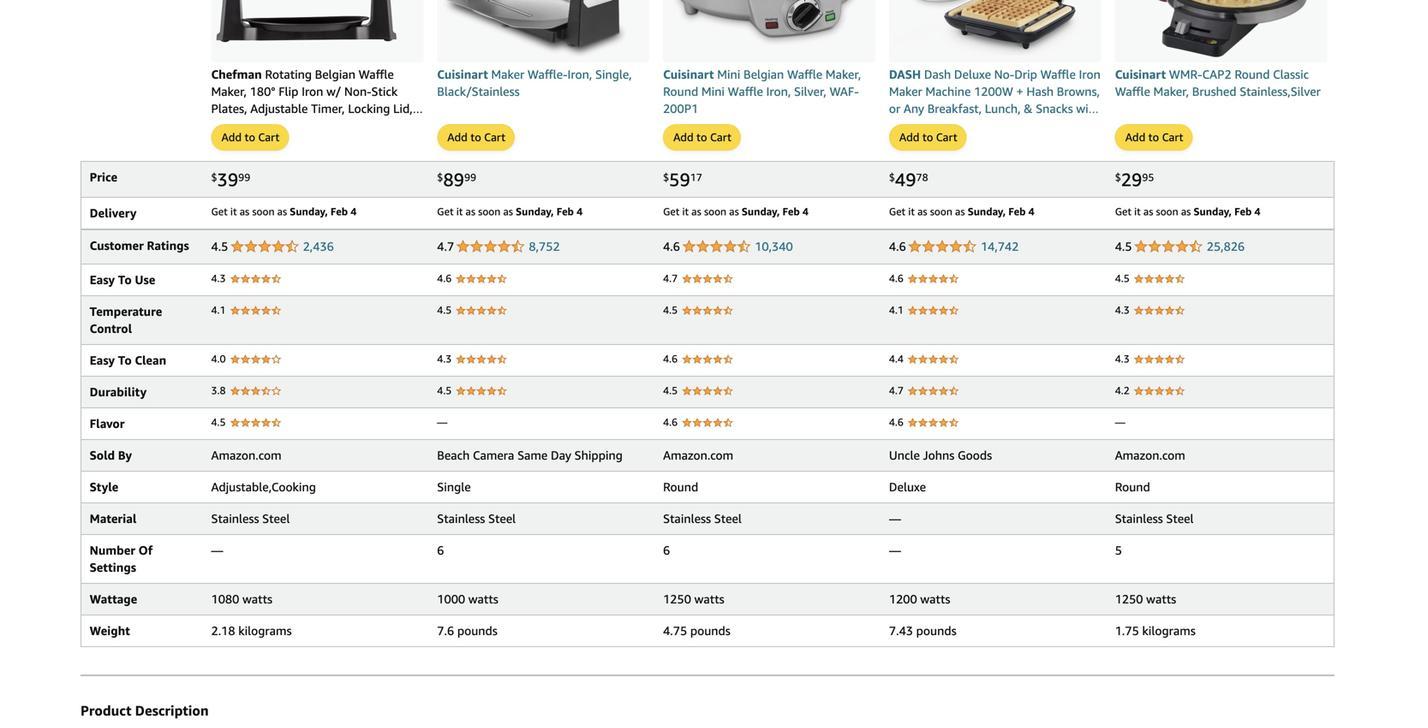 Task type: describe. For each thing, give the bounding box(es) containing it.
1 vertical spatial mini
[[702, 84, 725, 99]]

4 soon from the left
[[930, 206, 953, 218]]

3 as from the left
[[466, 206, 475, 218]]

waffle inside dash deluxe no-drip waffle iron maker machine 1200w + hash browns, or any breakfast, lunch, & snacks with easy clean, non-stick + mess free sides, silver
[[1041, 67, 1076, 81]]

1 add from the left
[[221, 131, 242, 144]]

flavor
[[90, 417, 125, 431]]

dash deluxe no-drip waffle iron maker machine 1200w + hash browns, or any breakfast, lunch, & snacks with easy clean, non-stick + mess free sides, silver
[[889, 67, 1101, 150]]

39
[[217, 169, 238, 190]]

cuisinart mini belgian waffle maker, round mini waffle iron, silver, waf-200p1 image
[[663, 0, 875, 50]]

1 as from the left
[[240, 206, 249, 218]]

5 add to cart from the left
[[1125, 131, 1184, 144]]

snacks
[[1036, 102, 1073, 116]]

10,340
[[755, 240, 793, 254]]

number
[[90, 544, 135, 558]]

3 add to cart from the left
[[673, 131, 732, 144]]

single,
[[595, 67, 632, 81]]

$ 29 95
[[1115, 169, 1154, 190]]

control
[[90, 322, 132, 336]]

2 get from the left
[[437, 206, 454, 218]]

8,752
[[529, 240, 560, 254]]

wattage
[[90, 592, 137, 607]]

uncle
[[889, 449, 920, 463]]

$ 49 78
[[889, 169, 928, 190]]

78
[[916, 171, 928, 183]]

5
[[1115, 544, 1122, 558]]

price
[[90, 170, 117, 184]]

1.75 kilograms
[[1115, 624, 1196, 638]]

delivery
[[90, 206, 137, 220]]

adjustable,cooking
[[211, 480, 316, 494]]

material
[[90, 512, 137, 526]]

2 1250 from the left
[[1115, 592, 1143, 607]]

7.6
[[437, 624, 454, 638]]

2 add to cart submit from the left
[[438, 125, 514, 150]]

waffle left silver,
[[728, 84, 763, 99]]

$ for 39
[[211, 171, 217, 183]]

5 feb from the left
[[1235, 206, 1252, 218]]

3 get from the left
[[663, 206, 680, 218]]

$ for 89
[[437, 171, 443, 183]]

4 add to cart submit from the left
[[890, 125, 966, 150]]

to left clean
[[118, 353, 132, 368]]

5 get from the left
[[1115, 206, 1132, 218]]

5 it from the left
[[1134, 206, 1141, 218]]

sold by
[[90, 449, 132, 463]]

locking
[[348, 102, 390, 116]]

49
[[895, 169, 916, 190]]

w/
[[326, 84, 341, 99]]

99 for 89
[[464, 171, 476, 183]]

temperature control
[[90, 305, 162, 336]]

1 vertical spatial +
[[1010, 119, 1017, 133]]

dash
[[889, 67, 924, 81]]

5 get it as soon as sunday, feb 4 from the left
[[1115, 206, 1261, 218]]

steel/black
[[211, 153, 273, 167]]

to for first add to cart submit
[[245, 131, 255, 144]]

2.18
[[211, 624, 235, 638]]

sides,
[[889, 136, 921, 150]]

easy inside dash deluxe no-drip waffle iron maker machine 1200w + hash browns, or any breakfast, lunch, & snacks with easy clean, non-stick + mess free sides, silver
[[889, 119, 914, 133]]

1 it from the left
[[230, 206, 237, 218]]

— down uncle
[[889, 512, 901, 526]]

— down '4.2'
[[1115, 416, 1125, 428]]

single
[[437, 480, 471, 494]]

kilograms for 2.18 kilograms
[[238, 624, 292, 638]]

1 add to cart from the left
[[221, 131, 280, 144]]

2 steel from the left
[[488, 512, 516, 526]]

lunch,
[[985, 102, 1021, 116]]

10 as from the left
[[1181, 206, 1191, 218]]

any
[[904, 102, 924, 116]]

1 get it as soon as sunday, feb 4 from the left
[[211, 206, 357, 218]]

description
[[135, 703, 209, 719]]

iron, inside "mini belgian waffle maker, round mini waffle iron, silver, waf- 200p1"
[[766, 84, 791, 99]]

1080 watts
[[211, 592, 272, 607]]

waffle inside wmr-cap2 round classic waffle maker, brushed stainless,silver
[[1115, 84, 1150, 99]]

clean
[[135, 353, 166, 368]]

to left use
[[118, 273, 132, 287]]

7.43
[[889, 624, 913, 638]]

same
[[518, 449, 548, 463]]

14,742
[[981, 240, 1019, 254]]

lid,
[[393, 102, 413, 116]]

2 4 from the left
[[577, 206, 583, 218]]

rotating belgian waffle maker, 180° flip iron w/ non-stick plates, adjustable timer, locking lid, & drip plate, space saving storage, mess-free breakfast, stainless steel/black
[[211, 67, 413, 167]]

plates,
[[211, 102, 247, 116]]

1000
[[437, 592, 465, 607]]

2 it from the left
[[456, 206, 463, 218]]

2 4.1 from the left
[[889, 304, 904, 316]]

iron inside dash deluxe no-drip waffle iron maker machine 1200w + hash browns, or any breakfast, lunch, & snacks with easy clean, non-stick + mess free sides, silver
[[1079, 67, 1101, 81]]

of
[[138, 544, 153, 558]]

wmr-
[[1169, 67, 1202, 81]]

customer ratings
[[90, 239, 189, 253]]

mess-
[[211, 136, 243, 150]]

8 as from the left
[[955, 206, 965, 218]]

plate,
[[249, 119, 280, 133]]

product
[[81, 703, 131, 719]]

maker waffle-iron, single, black/stainless
[[437, 67, 632, 99]]

number of settings
[[90, 544, 153, 575]]

5 as from the left
[[692, 206, 701, 218]]

beach
[[437, 449, 470, 463]]

chefman rotating belgian waffle maker, 180° flip iron w/ non-stick plates, adjustable timer, locking lid, & drip plate, space saving storage, mess-free breakfast, stainless steel/black image
[[211, 0, 423, 48]]

black/stainless
[[437, 84, 520, 99]]

silver
[[924, 136, 954, 150]]

1 stainless steel from the left
[[211, 512, 290, 526]]

sold
[[90, 449, 115, 463]]

saving
[[318, 119, 354, 133]]

dash deluxe no-drip waffle iron maker machine 1200w + hash browns, or any breakfast, lunch, & snacks with easy clean, non-stick + mess free sides, silver image
[[889, 0, 1101, 61]]

settings
[[90, 561, 136, 575]]

storage,
[[358, 119, 403, 133]]

round inside wmr-cap2 round classic waffle maker, brushed stainless,silver
[[1235, 67, 1270, 81]]

3 steel from the left
[[714, 512, 742, 526]]

0 horizontal spatial 4.7
[[437, 240, 454, 254]]

2 6 from the left
[[663, 544, 670, 558]]

1200 watts
[[889, 592, 950, 607]]

1000 watts
[[437, 592, 498, 607]]

easy to clean
[[90, 353, 166, 368]]

dash
[[924, 67, 951, 81]]

day
[[551, 449, 571, 463]]

shipping
[[575, 449, 623, 463]]

3 add to cart submit from the left
[[664, 125, 740, 150]]

1 watts from the left
[[242, 592, 272, 607]]

stick inside rotating belgian waffle maker, 180° flip iron w/ non-stick plates, adjustable timer, locking lid, & drip plate, space saving storage, mess-free breakfast, stainless steel/black
[[371, 84, 398, 99]]

3 amazon.com from the left
[[1115, 449, 1186, 463]]

stainless,silver
[[1240, 84, 1321, 99]]

59
[[669, 169, 690, 190]]

3 add from the left
[[673, 131, 694, 144]]

2 amazon.com from the left
[[663, 449, 734, 463]]

wmr-cap2 round classic waffle maker, brushed stainless,silver
[[1115, 67, 1321, 99]]

2 get it as soon as sunday, feb 4 from the left
[[437, 206, 583, 218]]

— up 1200
[[889, 544, 901, 558]]

2 1250 watts from the left
[[1115, 592, 1176, 607]]

4.2
[[1115, 385, 1130, 397]]

89
[[443, 169, 464, 190]]

cart for first add to cart submit
[[258, 131, 280, 144]]

4 add to cart from the left
[[899, 131, 958, 144]]

2 feb from the left
[[557, 206, 574, 218]]

— up '1080'
[[211, 544, 223, 558]]

1200w
[[974, 84, 1013, 99]]

3 stainless steel from the left
[[663, 512, 742, 526]]

1 1250 watts from the left
[[663, 592, 724, 607]]

2 stainless steel from the left
[[437, 512, 516, 526]]

free inside dash deluxe no-drip waffle iron maker machine 1200w + hash browns, or any breakfast, lunch, & snacks with easy clean, non-stick + mess free sides, silver
[[1050, 119, 1073, 133]]

1 vertical spatial 4.7
[[663, 272, 678, 284]]

cart for third add to cart submit from right
[[710, 131, 732, 144]]

brushed
[[1192, 84, 1237, 99]]

$ for 29
[[1115, 171, 1121, 183]]

$ 89 99
[[437, 169, 476, 190]]

cart for 2nd add to cart submit from the left
[[484, 131, 506, 144]]

9 as from the left
[[1144, 206, 1153, 218]]

to for 2nd add to cart submit from the left
[[471, 131, 481, 144]]

5 sunday, from the left
[[1194, 206, 1232, 218]]

free inside rotating belgian waffle maker, 180° flip iron w/ non-stick plates, adjustable timer, locking lid, & drip plate, space saving storage, mess-free breakfast, stainless steel/black
[[243, 136, 266, 150]]

mini belgian waffle maker, round mini waffle iron, silver, waf- 200p1
[[663, 67, 861, 116]]



Task type: vqa. For each thing, say whether or not it's contained in the screenshot.
Of
yes



Task type: locate. For each thing, give the bounding box(es) containing it.
belgian down cuisinart mini belgian waffle maker, round mini waffle iron, silver, waf-200p1 image
[[744, 67, 784, 81]]

1 vertical spatial deluxe
[[889, 480, 926, 494]]

4 cart from the left
[[936, 131, 958, 144]]

stainless
[[326, 136, 374, 150], [211, 512, 259, 526], [437, 512, 485, 526], [663, 512, 711, 526], [1115, 512, 1163, 526]]

add to cart down any
[[899, 131, 958, 144]]

0 vertical spatial non-
[[344, 84, 371, 99]]

1200
[[889, 592, 917, 607]]

$ inside $ 29 95
[[1115, 171, 1121, 183]]

add to cart submit down the 200p1 at the top of the page
[[664, 125, 740, 150]]

maker, for mini belgian waffle maker, round mini waffle iron, silver, waf- 200p1
[[826, 67, 861, 81]]

2 horizontal spatial pounds
[[916, 624, 957, 638]]

1 horizontal spatial 1250
[[1115, 592, 1143, 607]]

0 vertical spatial +
[[1017, 84, 1024, 99]]

0 vertical spatial breakfast,
[[928, 102, 982, 116]]

rotating
[[265, 67, 312, 81]]

non- up silver
[[953, 119, 980, 133]]

0 horizontal spatial amazon.com
[[211, 449, 282, 463]]

1 6 from the left
[[437, 544, 444, 558]]

200p1
[[663, 102, 698, 116]]

99 inside $ 89 99
[[464, 171, 476, 183]]

1 amazon.com from the left
[[211, 449, 282, 463]]

3 watts from the left
[[694, 592, 724, 607]]

4.6
[[663, 240, 680, 254], [889, 240, 906, 254], [437, 272, 452, 284], [889, 272, 904, 284], [663, 353, 678, 365], [663, 416, 678, 428], [889, 416, 904, 428]]

belgian
[[315, 67, 355, 81], [744, 67, 784, 81]]

maker, up waf-
[[826, 67, 861, 81]]

feb up the 8,752
[[557, 206, 574, 218]]

1.75
[[1115, 624, 1139, 638]]

pounds right 7.6
[[457, 624, 498, 638]]

product description
[[81, 703, 209, 719]]

easy for easy to clean
[[90, 353, 115, 368]]

deluxe inside dash deluxe no-drip waffle iron maker machine 1200w + hash browns, or any breakfast, lunch, & snacks with easy clean, non-stick + mess free sides, silver
[[954, 67, 991, 81]]

maker, down wmr-
[[1154, 84, 1189, 99]]

sunday,
[[290, 206, 328, 218], [516, 206, 554, 218], [742, 206, 780, 218], [968, 206, 1006, 218], [1194, 206, 1232, 218]]

add to cart submit down black/stainless in the top of the page
[[438, 125, 514, 150]]

0 vertical spatial easy
[[889, 119, 914, 133]]

0 horizontal spatial kilograms
[[238, 624, 292, 638]]

get it as soon as sunday, feb 4 up the 14,742
[[889, 206, 1035, 218]]

feb up the 10,340
[[783, 206, 800, 218]]

no-
[[994, 67, 1015, 81]]

3 sunday, from the left
[[742, 206, 780, 218]]

belgian for w/
[[315, 67, 355, 81]]

0 horizontal spatial iron
[[302, 84, 323, 99]]

4 add from the left
[[899, 131, 920, 144]]

cart right sides,
[[936, 131, 958, 144]]

sunday, up the 8,752
[[516, 206, 554, 218]]

to right mess-
[[245, 131, 255, 144]]

browns,
[[1057, 84, 1100, 99]]

as
[[240, 206, 249, 218], [277, 206, 287, 218], [466, 206, 475, 218], [503, 206, 513, 218], [692, 206, 701, 218], [729, 206, 739, 218], [918, 206, 927, 218], [955, 206, 965, 218], [1144, 206, 1153, 218], [1181, 206, 1191, 218]]

kilograms for 1.75 kilograms
[[1142, 624, 1196, 638]]

pounds right 7.43
[[916, 624, 957, 638]]

stick up locking
[[371, 84, 398, 99]]

1 vertical spatial maker
[[889, 84, 922, 99]]

1 cart from the left
[[258, 131, 280, 144]]

2 add to cart from the left
[[447, 131, 506, 144]]

2 horizontal spatial cuisinart
[[1115, 67, 1169, 81]]

belgian for iron,
[[744, 67, 784, 81]]

+ left hash
[[1017, 84, 1024, 99]]

1 horizontal spatial non-
[[953, 119, 980, 133]]

breakfast, down space on the top of the page
[[269, 136, 323, 150]]

+
[[1017, 84, 1024, 99], [1010, 119, 1017, 133]]

non- inside rotating belgian waffle maker, 180° flip iron w/ non-stick plates, adjustable timer, locking lid, & drip plate, space saving storage, mess-free breakfast, stainless steel/black
[[344, 84, 371, 99]]

1 add to cart submit from the left
[[212, 125, 288, 150]]

0 horizontal spatial 1250
[[663, 592, 691, 607]]

watts up 1.75 kilograms at the right bottom of page
[[1146, 592, 1176, 607]]

5 add from the left
[[1125, 131, 1146, 144]]

3 pounds from the left
[[916, 624, 957, 638]]

maker, inside "mini belgian waffle maker, round mini waffle iron, silver, waf- 200p1"
[[826, 67, 861, 81]]

to for fifth add to cart submit from left
[[1149, 131, 1159, 144]]

0 vertical spatial iron,
[[568, 67, 592, 81]]

1 vertical spatial iron,
[[766, 84, 791, 99]]

ratings
[[147, 239, 189, 253]]

$ 59 17
[[663, 169, 702, 190]]

waffle up silver,
[[787, 67, 823, 81]]

1 sunday, from the left
[[290, 206, 328, 218]]

4 get from the left
[[889, 206, 906, 218]]

iron left 'w/'
[[302, 84, 323, 99]]

4 as from the left
[[503, 206, 513, 218]]

5 watts from the left
[[1146, 592, 1176, 607]]

1 horizontal spatial deluxe
[[954, 67, 991, 81]]

2 99 from the left
[[464, 171, 476, 183]]

timer,
[[311, 102, 345, 116]]

pounds right 4.75
[[690, 624, 731, 638]]

0 horizontal spatial cuisinart
[[437, 67, 491, 81]]

1 horizontal spatial maker
[[889, 84, 922, 99]]

1 horizontal spatial 6
[[663, 544, 670, 558]]

3 $ from the left
[[663, 171, 669, 183]]

$ 39 99
[[211, 169, 250, 190]]

2 add from the left
[[447, 131, 468, 144]]

0 horizontal spatial free
[[243, 136, 266, 150]]

cart down black/stainless in the top of the page
[[484, 131, 506, 144]]

soon
[[252, 206, 275, 218], [478, 206, 501, 218], [704, 206, 727, 218], [930, 206, 953, 218], [1156, 206, 1179, 218]]

1 horizontal spatial 99
[[464, 171, 476, 183]]

add to cart down the 200p1 at the top of the page
[[673, 131, 732, 144]]

to down black/stainless in the top of the page
[[471, 131, 481, 144]]

4.1
[[211, 304, 226, 316], [889, 304, 904, 316]]

0 horizontal spatial 1250 watts
[[663, 592, 724, 607]]

it down $ 29 95
[[1134, 206, 1141, 218]]

iron, left single,
[[568, 67, 592, 81]]

4.75 pounds
[[663, 624, 731, 638]]

1 horizontal spatial &
[[1024, 102, 1033, 116]]

stainless inside rotating belgian waffle maker, 180° flip iron w/ non-stick plates, adjustable timer, locking lid, & drip plate, space saving storage, mess-free breakfast, stainless steel/black
[[326, 136, 374, 150]]

2 horizontal spatial 4.7
[[889, 385, 904, 397]]

1 vertical spatial &
[[211, 119, 220, 133]]

1 cuisinart from the left
[[437, 67, 491, 81]]

drip inside dash deluxe no-drip waffle iron maker machine 1200w + hash browns, or any breakfast, lunch, & snacks with easy clean, non-stick + mess free sides, silver
[[1015, 67, 1037, 81]]

cart down wmr-
[[1162, 131, 1184, 144]]

stick down lunch,
[[980, 119, 1007, 133]]

get down 29
[[1115, 206, 1132, 218]]

$ inside $ 59 17
[[663, 171, 669, 183]]

0 horizontal spatial pounds
[[457, 624, 498, 638]]

iron, inside 'maker waffle-iron, single, black/stainless'
[[568, 67, 592, 81]]

1250 watts
[[663, 592, 724, 607], [1115, 592, 1176, 607]]

add down any
[[899, 131, 920, 144]]

belgian up 'w/'
[[315, 67, 355, 81]]

maker,
[[826, 67, 861, 81], [211, 84, 247, 99], [1154, 84, 1189, 99]]

0 vertical spatial free
[[1050, 119, 1073, 133]]

0 horizontal spatial maker,
[[211, 84, 247, 99]]

5 $ from the left
[[1115, 171, 1121, 183]]

maker inside 'maker waffle-iron, single, black/stainless'
[[491, 67, 524, 81]]

get it as soon as sunday, feb 4 up the 10,340
[[663, 206, 809, 218]]

$ inside $ 39 99
[[211, 171, 217, 183]]

1 vertical spatial non-
[[953, 119, 980, 133]]

cuisinart for waffle
[[1115, 67, 1169, 81]]

0 horizontal spatial maker
[[491, 67, 524, 81]]

1 1250 from the left
[[663, 592, 691, 607]]

0 vertical spatial drip
[[1015, 67, 1037, 81]]

to for 2nd add to cart submit from the right
[[923, 131, 933, 144]]

feb up the 14,742
[[1009, 206, 1026, 218]]

4 feb from the left
[[1009, 206, 1026, 218]]

0 vertical spatial maker
[[491, 67, 524, 81]]

180°
[[250, 84, 275, 99]]

to right sides,
[[923, 131, 933, 144]]

0 horizontal spatial iron,
[[568, 67, 592, 81]]

customer
[[90, 239, 144, 253]]

1 horizontal spatial cuisinart
[[663, 67, 717, 81]]

—
[[437, 416, 447, 428], [1115, 416, 1125, 428], [889, 512, 901, 526], [211, 544, 223, 558], [889, 544, 901, 558]]

4.1 up 4.0
[[211, 304, 226, 316]]

maker, for rotating belgian waffle maker, 180° flip iron w/ non-stick plates, adjustable timer, locking lid, & drip plate, space saving storage, mess-free breakfast, stainless steel/black
[[211, 84, 247, 99]]

0 horizontal spatial 4.1
[[211, 304, 226, 316]]

3 it from the left
[[682, 206, 689, 218]]

2 cart from the left
[[484, 131, 506, 144]]

watts up 4.75 pounds
[[694, 592, 724, 607]]

add up steel/black
[[221, 131, 242, 144]]

1 4.1 from the left
[[211, 304, 226, 316]]

$ inside $ 89 99
[[437, 171, 443, 183]]

2 soon from the left
[[478, 206, 501, 218]]

0 vertical spatial 4.7
[[437, 240, 454, 254]]

4 it from the left
[[908, 206, 915, 218]]

4 sunday, from the left
[[968, 206, 1006, 218]]

get it as soon as sunday, feb 4 up the 25,826
[[1115, 206, 1261, 218]]

4 $ from the left
[[889, 171, 895, 183]]

beach camera same day shipping
[[437, 449, 623, 463]]

99 for 39
[[238, 171, 250, 183]]

it
[[230, 206, 237, 218], [456, 206, 463, 218], [682, 206, 689, 218], [908, 206, 915, 218], [1134, 206, 1141, 218]]

waffle up locking
[[359, 67, 394, 81]]

3 get it as soon as sunday, feb 4 from the left
[[663, 206, 809, 218]]

1 99 from the left
[[238, 171, 250, 183]]

breakfast, down 'machine'
[[928, 102, 982, 116]]

iron inside rotating belgian waffle maker, 180° flip iron w/ non-stick plates, adjustable timer, locking lid, & drip plate, space saving storage, mess-free breakfast, stainless steel/black
[[302, 84, 323, 99]]

cart down "mini belgian waffle maker, round mini waffle iron, silver, waf- 200p1"
[[710, 131, 732, 144]]

pounds for 7.6 pounds
[[457, 624, 498, 638]]

99
[[238, 171, 250, 183], [464, 171, 476, 183]]

add to cart down black/stainless in the top of the page
[[447, 131, 506, 144]]

0 horizontal spatial stick
[[371, 84, 398, 99]]

waffle inside rotating belgian waffle maker, 180° flip iron w/ non-stick plates, adjustable timer, locking lid, & drip plate, space saving storage, mess-free breakfast, stainless steel/black
[[359, 67, 394, 81]]

cuisinart up black/stainless in the top of the page
[[437, 67, 491, 81]]

add to cart submit up steel/black
[[212, 125, 288, 150]]

space
[[283, 119, 315, 133]]

feb
[[331, 206, 348, 218], [557, 206, 574, 218], [783, 206, 800, 218], [1009, 206, 1026, 218], [1235, 206, 1252, 218]]

add to cart submit down any
[[890, 125, 966, 150]]

1250 watts up 4.75 pounds
[[663, 592, 724, 607]]

1 horizontal spatial drip
[[1015, 67, 1037, 81]]

1 horizontal spatial iron,
[[766, 84, 791, 99]]

0 horizontal spatial &
[[211, 119, 220, 133]]

use
[[135, 273, 155, 287]]

1 feb from the left
[[331, 206, 348, 218]]

4.7
[[437, 240, 454, 254], [663, 272, 678, 284], [889, 385, 904, 397]]

maker, inside rotating belgian waffle maker, 180° flip iron w/ non-stick plates, adjustable timer, locking lid, & drip plate, space saving storage, mess-free breakfast, stainless steel/black
[[211, 84, 247, 99]]

cuisinart for round
[[663, 67, 717, 81]]

1250 up the 1.75
[[1115, 592, 1143, 607]]

weight
[[90, 624, 130, 638]]

1 4 from the left
[[351, 206, 357, 218]]

4.0
[[211, 353, 226, 365]]

waffle-
[[528, 67, 568, 81]]

get down 59
[[663, 206, 680, 218]]

2 as from the left
[[277, 206, 287, 218]]

clean,
[[917, 119, 950, 133]]

drip up hash
[[1015, 67, 1037, 81]]

chefman
[[211, 67, 265, 81]]

1250 up 4.75
[[663, 592, 691, 607]]

+ down lunch,
[[1010, 119, 1017, 133]]

get it as soon as sunday, feb 4 up the 8,752
[[437, 206, 583, 218]]

0 horizontal spatial belgian
[[315, 67, 355, 81]]

1 vertical spatial free
[[243, 136, 266, 150]]

kilograms down 1080 watts
[[238, 624, 292, 638]]

cart down adjustable
[[258, 131, 280, 144]]

— up beach on the left bottom of page
[[437, 416, 447, 428]]

drip inside rotating belgian waffle maker, 180° flip iron w/ non-stick plates, adjustable timer, locking lid, & drip plate, space saving storage, mess-free breakfast, stainless steel/black
[[223, 119, 246, 133]]

&
[[1024, 102, 1033, 116], [211, 119, 220, 133]]

hash
[[1027, 84, 1054, 99]]

belgian inside rotating belgian waffle maker, 180° flip iron w/ non-stick plates, adjustable timer, locking lid, & drip plate, space saving storage, mess-free breakfast, stainless steel/black
[[315, 67, 355, 81]]

easy for easy to use
[[90, 273, 115, 287]]

4.5
[[211, 240, 228, 254], [1115, 240, 1132, 254], [1115, 272, 1130, 284], [437, 304, 452, 316], [663, 304, 678, 316], [437, 385, 452, 397], [663, 385, 678, 397], [211, 416, 226, 428]]

1 vertical spatial breakfast,
[[269, 136, 323, 150]]

cuisinart maker waffle-iron, single, black/stainless image
[[437, 0, 649, 62]]

waf-
[[830, 84, 859, 99]]

0 horizontal spatial drip
[[223, 119, 246, 133]]

get it as soon as sunday, feb 4 up 2,436 in the left of the page
[[211, 206, 357, 218]]

sunday, up the 14,742
[[968, 206, 1006, 218]]

1 kilograms from the left
[[238, 624, 292, 638]]

iron up browns,
[[1079, 67, 1101, 81]]

0 horizontal spatial 99
[[238, 171, 250, 183]]

temperature
[[90, 305, 162, 319]]

drip down plates,
[[223, 119, 246, 133]]

amazon.com
[[211, 449, 282, 463], [663, 449, 734, 463], [1115, 449, 1186, 463]]

4 watts from the left
[[920, 592, 950, 607]]

1 get from the left
[[211, 206, 228, 218]]

& up 'mess'
[[1024, 102, 1033, 116]]

to up 95
[[1149, 131, 1159, 144]]

1 horizontal spatial amazon.com
[[663, 449, 734, 463]]

0 vertical spatial deluxe
[[954, 67, 991, 81]]

0 vertical spatial iron
[[1079, 67, 1101, 81]]

cuisinart left cap2
[[1115, 67, 1169, 81]]

easy down customer at the left of the page
[[90, 273, 115, 287]]

1080
[[211, 592, 239, 607]]

iron,
[[568, 67, 592, 81], [766, 84, 791, 99]]

1 horizontal spatial 1250 watts
[[1115, 592, 1176, 607]]

add up $ 89 99
[[447, 131, 468, 144]]

deluxe down uncle
[[889, 480, 926, 494]]

6 up 4.75
[[663, 544, 670, 558]]

& inside rotating belgian waffle maker, 180° flip iron w/ non-stick plates, adjustable timer, locking lid, & drip plate, space saving storage, mess-free breakfast, stainless steel/black
[[211, 119, 220, 133]]

4 stainless steel from the left
[[1115, 512, 1194, 526]]

belgian inside "mini belgian waffle maker, round mini waffle iron, silver, waf- 200p1"
[[744, 67, 784, 81]]

7.43 pounds
[[889, 624, 957, 638]]

5 soon from the left
[[1156, 206, 1179, 218]]

drip
[[1015, 67, 1037, 81], [223, 119, 246, 133]]

5 4 from the left
[[1255, 206, 1261, 218]]

get down 89
[[437, 206, 454, 218]]

maker, up plates,
[[211, 84, 247, 99]]

maker, inside wmr-cap2 round classic waffle maker, brushed stainless,silver
[[1154, 84, 1189, 99]]

4 get it as soon as sunday, feb 4 from the left
[[889, 206, 1035, 218]]

1 steel from the left
[[262, 512, 290, 526]]

1 horizontal spatial 4.7
[[663, 272, 678, 284]]

mess
[[1020, 119, 1047, 133]]

1 horizontal spatial maker,
[[826, 67, 861, 81]]

cuisinart for black/stainless
[[437, 67, 491, 81]]

6 up 1000
[[437, 544, 444, 558]]

2 vertical spatial 4.7
[[889, 385, 904, 397]]

breakfast, inside dash deluxe no-drip waffle iron maker machine 1200w + hash browns, or any breakfast, lunch, & snacks with easy clean, non-stick + mess free sides, silver
[[928, 102, 982, 116]]

it down $ 89 99
[[456, 206, 463, 218]]

Add to Cart submit
[[212, 125, 288, 150], [438, 125, 514, 150], [664, 125, 740, 150], [890, 125, 966, 150], [1116, 125, 1192, 150]]

1 vertical spatial easy
[[90, 273, 115, 287]]

easy
[[889, 119, 914, 133], [90, 273, 115, 287], [90, 353, 115, 368]]

3 soon from the left
[[704, 206, 727, 218]]

7.6 pounds
[[437, 624, 498, 638]]

6 as from the left
[[729, 206, 739, 218]]

3 cuisinart from the left
[[1115, 67, 1169, 81]]

johns
[[923, 449, 955, 463]]

0 horizontal spatial breakfast,
[[269, 136, 323, 150]]

easy to use
[[90, 273, 155, 287]]

1 horizontal spatial iron
[[1079, 67, 1101, 81]]

1 soon from the left
[[252, 206, 275, 218]]

to down the 200p1 at the top of the page
[[697, 131, 707, 144]]

pounds
[[457, 624, 498, 638], [690, 624, 731, 638], [916, 624, 957, 638]]

flip
[[279, 84, 298, 99]]

2 kilograms from the left
[[1142, 624, 1196, 638]]

2 sunday, from the left
[[516, 206, 554, 218]]

$ for 59
[[663, 171, 669, 183]]

5 add to cart submit from the left
[[1116, 125, 1192, 150]]

1 horizontal spatial belgian
[[744, 67, 784, 81]]

1 horizontal spatial free
[[1050, 119, 1073, 133]]

4 steel from the left
[[1166, 512, 1194, 526]]

4.75
[[663, 624, 687, 638]]

add to cart up 95
[[1125, 131, 1184, 144]]

cart for 2nd add to cart submit from the right
[[936, 131, 958, 144]]

$ for 49
[[889, 171, 895, 183]]

25,826
[[1207, 240, 1245, 254]]

pounds for 7.43 pounds
[[916, 624, 957, 638]]

3.8
[[211, 385, 226, 397]]

breakfast, inside rotating belgian waffle maker, 180° flip iron w/ non-stick plates, adjustable timer, locking lid, & drip plate, space saving storage, mess-free breakfast, stainless steel/black
[[269, 136, 323, 150]]

add down the 200p1 at the top of the page
[[673, 131, 694, 144]]

waffle right browns,
[[1115, 84, 1150, 99]]

maker inside dash deluxe no-drip waffle iron maker machine 1200w + hash browns, or any breakfast, lunch, & snacks with easy clean, non-stick + mess free sides, silver
[[889, 84, 922, 99]]

1 vertical spatial stick
[[980, 119, 1007, 133]]

get down 49
[[889, 206, 906, 218]]

1 horizontal spatial pounds
[[690, 624, 731, 638]]

2 horizontal spatial amazon.com
[[1115, 449, 1186, 463]]

2 vertical spatial easy
[[90, 353, 115, 368]]

0 vertical spatial mini
[[717, 67, 740, 81]]

1250 watts up 1.75 kilograms at the right bottom of page
[[1115, 592, 1176, 607]]

0 vertical spatial stick
[[371, 84, 398, 99]]

classic
[[1273, 67, 1309, 81]]

easy down the control
[[90, 353, 115, 368]]

add up 95
[[1125, 131, 1146, 144]]

non- inside dash deluxe no-drip waffle iron maker machine 1200w + hash browns, or any breakfast, lunch, & snacks with easy clean, non-stick + mess free sides, silver
[[953, 119, 980, 133]]

uncle johns goods
[[889, 449, 992, 463]]

1 horizontal spatial stick
[[980, 119, 1007, 133]]

sunday, up 2,436 in the left of the page
[[290, 206, 328, 218]]

free down snacks at the top of page
[[1050, 119, 1073, 133]]

cart for fifth add to cart submit from left
[[1162, 131, 1184, 144]]

watts right 1000
[[468, 592, 498, 607]]

easy up sides,
[[889, 119, 914, 133]]

4 4 from the left
[[1029, 206, 1035, 218]]

1 horizontal spatial 4.1
[[889, 304, 904, 316]]

get down 39
[[211, 206, 228, 218]]

2 belgian from the left
[[744, 67, 784, 81]]

maker down the "dash"
[[889, 84, 922, 99]]

2 $ from the left
[[437, 171, 443, 183]]

7 as from the left
[[918, 206, 927, 218]]

0 horizontal spatial 6
[[437, 544, 444, 558]]

& inside dash deluxe no-drip waffle iron maker machine 1200w + hash browns, or any breakfast, lunch, & snacks with easy clean, non-stick + mess free sides, silver
[[1024, 102, 1033, 116]]

3 cart from the left
[[710, 131, 732, 144]]

watts right 1200
[[920, 592, 950, 607]]

free down plate,
[[243, 136, 266, 150]]

99 inside $ 39 99
[[238, 171, 250, 183]]

camera
[[473, 449, 514, 463]]

3 feb from the left
[[783, 206, 800, 218]]

stick inside dash deluxe no-drip waffle iron maker machine 1200w + hash browns, or any breakfast, lunch, & snacks with easy clean, non-stick + mess free sides, silver
[[980, 119, 1007, 133]]

1 horizontal spatial breakfast,
[[928, 102, 982, 116]]

cuisinart up the 200p1 at the top of the page
[[663, 67, 717, 81]]

2 watts from the left
[[468, 592, 498, 607]]

3 4 from the left
[[803, 206, 809, 218]]

kilograms right the 1.75
[[1142, 624, 1196, 638]]

by
[[118, 449, 132, 463]]

1 pounds from the left
[[457, 624, 498, 638]]

1 vertical spatial drip
[[223, 119, 246, 133]]

0 horizontal spatial non-
[[344, 84, 371, 99]]

0 horizontal spatial deluxe
[[889, 480, 926, 494]]

it down '$ 49 78'
[[908, 206, 915, 218]]

round inside "mini belgian waffle maker, round mini waffle iron, silver, waf- 200p1"
[[663, 84, 698, 99]]

with
[[1076, 102, 1100, 116]]

sunday, up the 10,340
[[742, 206, 780, 218]]

pounds for 4.75 pounds
[[690, 624, 731, 638]]

non-
[[344, 84, 371, 99], [953, 119, 980, 133]]

$ inside '$ 49 78'
[[889, 171, 895, 183]]

deluxe up 1200w
[[954, 67, 991, 81]]

to for third add to cart submit from right
[[697, 131, 707, 144]]

1 vertical spatial iron
[[302, 84, 323, 99]]

4.4
[[889, 353, 904, 365]]

maker up black/stainless in the top of the page
[[491, 67, 524, 81]]

0 vertical spatial &
[[1024, 102, 1033, 116]]

1 horizontal spatial kilograms
[[1142, 624, 1196, 638]]

cuisinart wmr-cap2 round classic waffle maker, brushed stainless,silver image
[[1121, 0, 1321, 63]]

1 $ from the left
[[211, 171, 217, 183]]

1 belgian from the left
[[315, 67, 355, 81]]

2 horizontal spatial maker,
[[1154, 84, 1189, 99]]

cap2
[[1202, 67, 1232, 81]]

2 pounds from the left
[[690, 624, 731, 638]]

goods
[[958, 449, 992, 463]]

it down $ 39 99
[[230, 206, 237, 218]]



